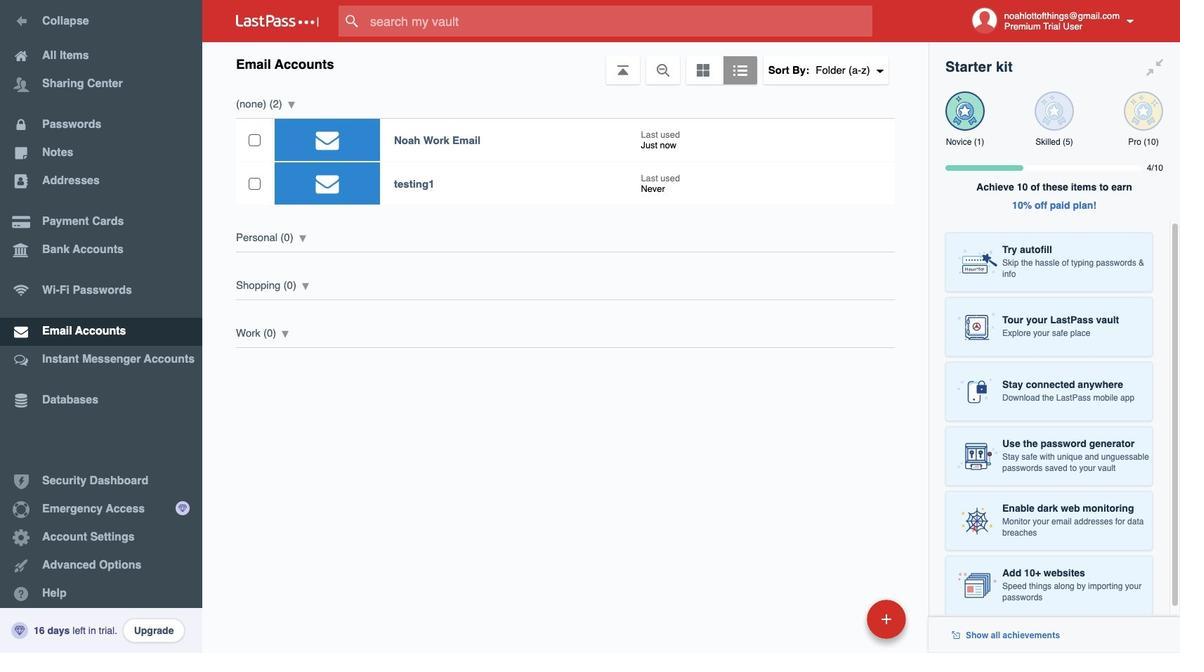 Task type: locate. For each thing, give the bounding box(es) containing it.
Search search field
[[339, 6, 900, 37]]

search my vault text field
[[339, 6, 900, 37]]

lastpass image
[[236, 15, 319, 27]]

new item element
[[771, 599, 912, 639]]



Task type: vqa. For each thing, say whether or not it's contained in the screenshot.
New item icon
no



Task type: describe. For each thing, give the bounding box(es) containing it.
main navigation navigation
[[0, 0, 202, 653]]

vault options navigation
[[202, 42, 929, 84]]

new item navigation
[[771, 595, 915, 653]]



